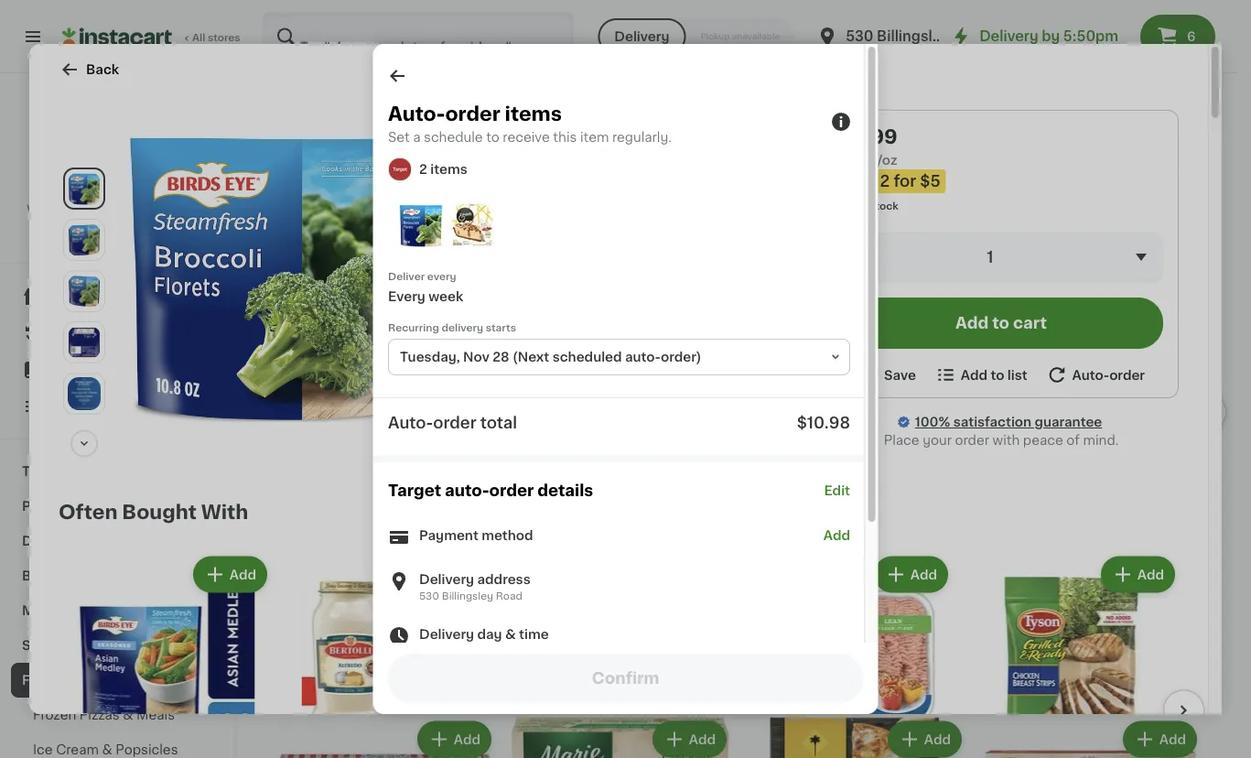 Task type: vqa. For each thing, say whether or not it's contained in the screenshot.
Berkeley Bowl logo
no



Task type: locate. For each thing, give the bounding box(es) containing it.
item carousel region containing 2
[[275, 205, 1227, 637]]

1 vertical spatial see
[[1033, 604, 1058, 617]]

produce
[[22, 500, 78, 513]]

steamfresh inside birds eye steamfresh edamame in the pod frozen vegetables
[[574, 485, 648, 498]]

1 view more link from the top
[[1119, 163, 1201, 181]]

1 vertical spatial with
[[993, 434, 1020, 447]]

satisfaction down instacart.
[[77, 237, 138, 247]]

buy left the it
[[51, 327, 77, 340]]

2 99 from the left
[[1014, 444, 1028, 454]]

2 $ from the left
[[749, 444, 756, 454]]

frozen pizzas & meals link for the ice cream & popsicles link
[[11, 698, 222, 732]]

1 vertical spatial eligible
[[1061, 604, 1109, 617]]

birds inside birds eye steamfresh broccoli florets frozen vegetables (267)
[[275, 485, 308, 498]]

delivery inside delivery address 530 billingsley road
[[419, 573, 474, 586]]

1 horizontal spatial guarantee
[[1035, 416, 1103, 428]]

birds
[[447, 111, 500, 130], [275, 485, 308, 498], [510, 485, 543, 498]]

road down 'address'
[[496, 591, 522, 601]]

1 horizontal spatial pizzas
[[348, 667, 412, 687]]

enlarge frozen produce birds eye steamfresh broccoli florets frozen vegetables hero (opens in a new tab) image
[[68, 172, 101, 205]]

see
[[327, 564, 352, 576], [1033, 604, 1058, 617]]

100% up your
[[915, 416, 951, 428]]

target logo image for 2 items
[[388, 157, 412, 181]]

0 vertical spatial guarantee
[[141, 237, 194, 247]]

1 vertical spatial shop
[[51, 290, 86, 303]]

1 horizontal spatial target
[[388, 483, 441, 499]]

to left cart
[[993, 315, 1010, 331]]

order left total
[[433, 415, 476, 431]]

& up the ice cream & popsicles link
[[123, 709, 133, 721]]

eye for birds eye steamfresh broccoli florets frozen vegetables shop all
[[504, 111, 542, 130]]

many down 31.1 oz
[[999, 575, 1028, 585]]

2 vertical spatial in
[[1030, 575, 1040, 585]]

order inside auto-order items set a schedule to receive this item regularly.
[[445, 104, 500, 123]]

meals
[[438, 667, 499, 687], [137, 709, 175, 721]]

0 vertical spatial 530
[[846, 30, 874, 43]]

by
[[1042, 30, 1060, 43]]

1 horizontal spatial billingsley
[[877, 30, 950, 43]]

view more link for on sale now
[[1119, 163, 1201, 181]]

many down flavored,
[[764, 538, 793, 548]]

save button
[[858, 363, 916, 386]]

1 vertical spatial view more link
[[1119, 668, 1201, 686]]

meals down the delivery day & time
[[438, 667, 499, 687]]

road inside popup button
[[954, 30, 991, 43]]

shop left all
[[447, 157, 481, 169]]

florets up all
[[447, 133, 518, 152]]

1 horizontal spatial many
[[999, 575, 1028, 585]]

$ inside $ 2 99
[[514, 444, 520, 454]]

$6.99
[[790, 449, 828, 461]]

florets inside birds eye steamfresh broccoli florets frozen vegetables (267)
[[275, 504, 319, 516]]

target logo image down back
[[76, 95, 157, 176]]

many in stock down 31.1 oz
[[999, 575, 1071, 585]]

1 horizontal spatial see eligible items button
[[981, 595, 1201, 626]]

0 horizontal spatial snacks
[[22, 639, 70, 652]]

dairy & eggs link
[[11, 524, 222, 558]]

0 horizontal spatial shop
[[51, 290, 86, 303]]

1 horizontal spatial eye
[[504, 111, 542, 130]]

satisfaction inside button
[[77, 237, 138, 247]]

0 horizontal spatial see eligible items button
[[275, 554, 495, 585]]

100% satisfaction guarantee button
[[28, 231, 205, 249]]

& left eggs
[[61, 535, 71, 547]]

flavored,
[[745, 485, 804, 498]]

items inside auto-order items set a schedule to receive this item regularly.
[[505, 104, 562, 123]]

it
[[80, 327, 89, 340]]

item carousel region
[[275, 205, 1227, 637], [59, 545, 1205, 758]]

99 inside $ 12 99
[[1014, 444, 1028, 454]]

2 view more from the top
[[1119, 671, 1188, 683]]

99 for 2
[[535, 444, 549, 454]]

2 horizontal spatial $
[[984, 444, 991, 454]]

buy
[[845, 173, 877, 189], [51, 327, 77, 340]]

vegetables up payment
[[369, 504, 441, 516]]

$ inside $ 5 79 $6.99 totino's pizza rolls, cheese flavored, frozen snacks
[[749, 444, 756, 454]]

set
[[388, 131, 409, 144]]

0 vertical spatial billingsley
[[877, 30, 950, 43]]

view pricing policy. not affiliated with instacart. link
[[15, 201, 219, 231]]

0 horizontal spatial buy
[[51, 327, 77, 340]]

0 vertical spatial road
[[954, 30, 991, 43]]

delivery inside delivery by 5:50pm link
[[980, 30, 1039, 43]]

shop up the it
[[51, 290, 86, 303]]

1 vertical spatial oz
[[524, 538, 536, 548]]

None search field
[[262, 11, 574, 62]]

0 horizontal spatial satisfaction
[[77, 237, 138, 247]]

oz for 10 oz
[[524, 538, 536, 548]]

directions
[[447, 427, 516, 440]]

see eligible items button
[[275, 554, 495, 585], [981, 595, 1201, 626]]

1 more from the top
[[1154, 166, 1188, 179]]

$ 12 99
[[984, 443, 1028, 462]]

0 horizontal spatial 100% satisfaction guarantee
[[47, 237, 194, 247]]

order left 12
[[955, 434, 990, 447]]

order up schedule
[[445, 104, 500, 123]]

frozen pizzas & meals link
[[275, 666, 499, 688], [11, 698, 222, 732]]

0 horizontal spatial 99
[[535, 444, 549, 454]]

1 view more from the top
[[1119, 166, 1188, 179]]

& right meat
[[59, 604, 70, 617]]

530 inside popup button
[[846, 30, 874, 43]]

99 for 12
[[1014, 444, 1028, 454]]

2 vertical spatial auto-
[[388, 415, 433, 431]]

0 horizontal spatial $
[[514, 444, 520, 454]]

$ for 2
[[514, 444, 520, 454]]

florets right with
[[275, 504, 319, 516]]

1 vertical spatial buy
[[51, 327, 77, 340]]

with down pricing
[[75, 218, 97, 228]]

oz down sugar
[[477, 216, 492, 229]]

see eligible items button for (267)
[[275, 554, 495, 585]]

1 horizontal spatial see eligible items
[[1033, 604, 1149, 617]]

read more button
[[447, 338, 519, 356]]

1 vertical spatial target
[[388, 483, 441, 499]]

eye up receive
[[504, 111, 542, 130]]

road inside delivery address 530 billingsley road
[[496, 591, 522, 601]]

order up the
[[489, 483, 534, 499]]

100%
[[47, 237, 75, 247], [915, 416, 951, 428]]

road left by
[[954, 30, 991, 43]]

0 vertical spatial auto-
[[388, 104, 445, 123]]

with down 100% satisfaction guarantee link
[[993, 434, 1020, 447]]

every
[[427, 271, 456, 282]]

0 horizontal spatial target logo image
[[76, 95, 157, 176]]

2 vertical spatial view
[[1119, 671, 1151, 683]]

0 horizontal spatial 100%
[[47, 237, 75, 247]]

eye inside birds eye steamfresh edamame in the pod frozen vegetables
[[546, 485, 571, 498]]

0 horizontal spatial with
[[75, 218, 97, 228]]

0 vertical spatial frozen pizzas & meals link
[[275, 666, 499, 688]]

to left the list
[[991, 369, 1005, 381]]

0 vertical spatial snacks
[[854, 485, 900, 498]]

pricing
[[54, 204, 90, 214]]

1 horizontal spatial 2
[[520, 443, 533, 462]]

product group
[[275, 212, 495, 585], [510, 212, 731, 607], [745, 212, 966, 554], [981, 212, 1201, 626], [59, 553, 271, 758], [286, 553, 498, 758], [740, 553, 952, 758], [967, 553, 1179, 758], [275, 717, 495, 758], [510, 717, 731, 758], [745, 717, 966, 758], [981, 717, 1201, 758]]

florets inside birds eye steamfresh broccoli florets frozen vegetables shop all
[[447, 133, 518, 152]]

$2.99
[[840, 127, 898, 146]]

satisfaction up place your order with peace of mind.
[[954, 416, 1032, 428]]

1 vertical spatial frozen pizzas & meals link
[[11, 698, 222, 732]]

on
[[275, 163, 305, 182]]

1 horizontal spatial florets
[[447, 133, 518, 152]]

auto- for items
[[388, 104, 445, 123]]

road
[[954, 30, 991, 43], [496, 591, 522, 601]]

schedule
[[423, 131, 483, 144]]

target logo image
[[76, 95, 157, 176], [388, 157, 412, 181]]

$ down 100% satisfaction guarantee link
[[984, 444, 991, 454]]

1 vertical spatial to
[[993, 315, 1010, 331]]

31.1
[[981, 557, 998, 567]]

target down $2.99 element
[[388, 483, 441, 499]]

birds eye steamfresh broccoli florets frozen vegetables shop all
[[447, 111, 755, 169]]

2 more from the top
[[1154, 671, 1188, 683]]

vegetables
[[596, 133, 711, 152], [369, 504, 441, 516], [624, 504, 697, 516]]

see eligible items for (267)
[[327, 564, 443, 576]]

shop all link
[[447, 157, 565, 169]]

vegetables down edamame
[[624, 504, 697, 516]]

birds for birds eye steamfresh edamame in the pod frozen vegetables
[[510, 485, 543, 498]]

shop inside birds eye steamfresh broccoli florets frozen vegetables shop all
[[447, 157, 481, 169]]

billingsley inside delivery address 530 billingsley road
[[441, 591, 493, 601]]

0 horizontal spatial 2
[[419, 163, 427, 176]]

snacks
[[854, 485, 900, 498], [22, 639, 70, 652]]

guarantee
[[141, 237, 194, 247], [1035, 416, 1103, 428]]

eye up pod
[[546, 485, 571, 498]]

2 down a
[[419, 163, 427, 176]]

delivery
[[980, 30, 1039, 43], [615, 30, 670, 43], [419, 573, 474, 586], [419, 628, 474, 641]]

eye down $2.99 element
[[311, 485, 335, 498]]

0 horizontal spatial many in stock
[[764, 538, 836, 548]]

frozen
[[275, 97, 370, 123], [523, 133, 591, 152], [807, 485, 850, 498], [322, 504, 365, 516], [578, 504, 621, 516], [275, 667, 343, 687], [22, 674, 67, 687], [33, 709, 76, 721]]

birds eye steamfresh broccoli florets frozen vegetables (267)
[[275, 485, 469, 534]]

in inside birds eye steamfresh edamame in the pod frozen vegetables
[[510, 504, 521, 516]]

1 horizontal spatial many in stock
[[999, 575, 1071, 585]]

2 left for
[[880, 173, 890, 189]]

2 view more link from the top
[[1119, 668, 1201, 686]]

ice
[[33, 743, 53, 756]]

0 horizontal spatial broccoli
[[416, 485, 469, 498]]

target logo image inside auto-order more items dialog
[[388, 157, 412, 181]]

0 horizontal spatial target
[[96, 182, 138, 195]]

1 vertical spatial meals
[[137, 709, 175, 721]]

eye inside birds eye steamfresh broccoli florets frozen vegetables (267)
[[311, 485, 335, 498]]

auto- inside auto-order items set a schedule to receive this item regularly.
[[388, 104, 445, 123]]

0 vertical spatial view more link
[[1119, 163, 1201, 181]]

steamfresh down $2.99 element
[[338, 485, 413, 498]]

steamfresh inside birds eye steamfresh broccoli florets frozen vegetables shop all
[[547, 111, 665, 130]]

2 up target auto-order details on the left of page
[[520, 443, 533, 462]]

target inside auto-order more items dialog
[[388, 483, 441, 499]]

delivery for delivery
[[615, 30, 670, 43]]

enlarge frozen produce birds eye steamfresh broccoli florets frozen vegetables lifestyle (opens in a new tab) image
[[68, 377, 101, 410]]

0 horizontal spatial birds
[[275, 485, 308, 498]]

more
[[484, 340, 519, 353]]

99 right 12
[[1014, 444, 1028, 454]]

satisfaction
[[77, 237, 138, 247], [954, 416, 1032, 428]]

1 vertical spatial view
[[27, 204, 52, 214]]

to up all
[[486, 131, 499, 144]]

florets for birds eye steamfresh broccoli florets frozen vegetables (267)
[[275, 504, 319, 516]]

99 inside $ 2 99
[[535, 444, 549, 454]]

target up policy.
[[96, 182, 138, 195]]

product group containing 12
[[981, 212, 1201, 626]]

service type group
[[598, 18, 795, 55]]

steamfresh up item on the top of the page
[[547, 111, 665, 130]]

target logo image down set
[[388, 157, 412, 181]]

1 horizontal spatial see
[[1033, 604, 1058, 617]]

enlarge frozen produce birds eye steamfresh broccoli florets frozen vegetables angle_right (opens in a new tab) image
[[68, 275, 101, 307]]

many in stock down flavored,
[[764, 538, 836, 548]]

oz right 10
[[524, 538, 536, 548]]

2 horizontal spatial eye
[[546, 485, 571, 498]]

1 vertical spatial see eligible items button
[[981, 595, 1201, 626]]

$ left 79
[[749, 444, 756, 454]]

1 horizontal spatial target logo image
[[388, 157, 412, 181]]

2 vertical spatial oz
[[1000, 557, 1013, 567]]

1 horizontal spatial buy
[[845, 173, 877, 189]]

0 horizontal spatial 530
[[419, 591, 439, 601]]

item carousel region containing add
[[59, 545, 1205, 758]]

1 horizontal spatial $
[[749, 444, 756, 454]]

with inside view pricing policy. not affiliated with instacart.
[[75, 218, 97, 228]]

view more for on sale now
[[1119, 166, 1188, 179]]

birds eye steamfresh broccoli florets frozen vegetables image
[[399, 203, 443, 247]]

100% inside button
[[47, 237, 75, 247]]

eye
[[504, 111, 542, 130], [311, 485, 335, 498], [546, 485, 571, 498]]

pizzas
[[348, 667, 412, 687], [79, 709, 120, 721]]

delivery for delivery by 5:50pm
[[980, 30, 1039, 43]]

enlarge frozen produce birds eye steamfresh broccoli florets frozen vegetables angle_back (opens in a new tab) image
[[68, 326, 101, 359]]

recurring delivery starts
[[388, 323, 516, 333]]

100% satisfaction guarantee up place your order with peace of mind.
[[915, 416, 1103, 428]]

address
[[477, 573, 530, 586]]

0 vertical spatial many
[[764, 538, 793, 548]]

1 vertical spatial satisfaction
[[954, 416, 1032, 428]]

steamfresh inside birds eye steamfresh broccoli florets frozen vegetables (267)
[[338, 485, 413, 498]]

auto- up mind.
[[1073, 369, 1110, 381]]

order for auto-order
[[1110, 369, 1145, 381]]

stores
[[208, 33, 240, 43]]

0 vertical spatial view
[[1119, 166, 1151, 179]]

12
[[991, 443, 1012, 462]]

billingsley
[[877, 30, 950, 43], [441, 591, 493, 601]]

meals up popsicles
[[137, 709, 175, 721]]

0 horizontal spatial eye
[[311, 485, 335, 498]]

cream
[[56, 743, 99, 756]]

$10.98
[[797, 415, 850, 431]]

target
[[96, 182, 138, 195], [388, 483, 441, 499]]

broccoli inside birds eye steamfresh broccoli florets frozen vegetables (267)
[[416, 485, 469, 498]]

on sale now
[[275, 163, 403, 182]]

order for auto-order total
[[433, 415, 476, 431]]

0 vertical spatial view more
[[1119, 166, 1188, 179]]

payment
[[419, 529, 478, 542]]

0 vertical spatial florets
[[447, 133, 518, 152]]

1 vertical spatial stock
[[807, 538, 836, 548]]

auto- for total
[[388, 415, 433, 431]]

snacks down the cheese
[[854, 485, 900, 498]]

& right day
[[505, 628, 516, 641]]

auto- up $2.99 element
[[388, 415, 433, 431]]

1 horizontal spatial in
[[795, 538, 804, 548]]

0 vertical spatial in
[[510, 504, 521, 516]]

1 vertical spatial broccoli
[[416, 485, 469, 498]]

0 horizontal spatial many
[[764, 538, 793, 548]]

dairy
[[22, 535, 58, 547]]

auto- up a
[[388, 104, 445, 123]]

0 horizontal spatial oz
[[477, 216, 492, 229]]

1 vertical spatial see eligible items
[[1033, 604, 1149, 617]]

1 horizontal spatial 99
[[1014, 444, 1028, 454]]

all stores link
[[62, 11, 242, 62]]

broccoli up regularly.
[[670, 111, 755, 130]]

1 $ from the left
[[514, 444, 520, 454]]

florets for birds eye steamfresh broccoli florets frozen vegetables shop all
[[447, 133, 518, 152]]

enlarge frozen produce birds eye steamfresh broccoli florets frozen vegetables angle_left (opens in a new tab) image
[[68, 223, 101, 256]]

peace
[[1023, 434, 1064, 447]]

3 $ from the left
[[984, 444, 991, 454]]

1 vertical spatial 530
[[419, 591, 439, 601]]

eggs
[[75, 535, 108, 547]]

1 horizontal spatial frozen pizzas & meals link
[[275, 666, 499, 688]]

your
[[923, 434, 952, 447]]

guarantee up "of"
[[1035, 416, 1103, 428]]

snacks down meat
[[22, 639, 70, 652]]

1 vertical spatial in
[[795, 538, 804, 548]]

frozen inside birds eye steamfresh broccoli florets frozen vegetables shop all
[[523, 133, 591, 152]]

oz inside low sugar 10.8 oz
[[477, 216, 492, 229]]

0 horizontal spatial pizzas
[[79, 709, 120, 721]]

oz right the "31.1"
[[1000, 557, 1013, 567]]

10.8
[[447, 216, 474, 229]]

low sugar 10.8 oz
[[447, 197, 516, 229]]

99 up "details"
[[535, 444, 549, 454]]

frozen link
[[11, 663, 222, 698]]

birds inside birds eye steamfresh broccoli florets frozen vegetables shop all
[[447, 111, 500, 130]]

oz
[[477, 216, 492, 229], [524, 538, 536, 548], [1000, 557, 1013, 567]]

0 horizontal spatial guarantee
[[141, 237, 194, 247]]

target link
[[76, 95, 157, 198]]

delivery by 5:50pm
[[980, 30, 1119, 43]]

100% down pricing
[[47, 237, 75, 247]]

buy down $0.28/oz
[[845, 173, 877, 189]]

0 horizontal spatial see eligible items
[[327, 564, 443, 576]]

with
[[75, 218, 97, 228], [993, 434, 1020, 447]]

view for frozen pizzas & meals
[[1119, 671, 1151, 683]]

1 99 from the left
[[535, 444, 549, 454]]

0 vertical spatial many in stock
[[764, 538, 836, 548]]

530 billingsley road button
[[817, 11, 991, 62]]

1 horizontal spatial satisfaction
[[954, 416, 1032, 428]]

1 vertical spatial more
[[1154, 671, 1188, 683]]

eye inside birds eye steamfresh broccoli florets frozen vegetables shop all
[[504, 111, 542, 130]]

1 vertical spatial snacks
[[22, 639, 70, 652]]

0 vertical spatial target
[[96, 182, 138, 195]]

view more for frozen pizzas & meals
[[1119, 671, 1188, 683]]

birds inside birds eye steamfresh edamame in the pod frozen vegetables
[[510, 485, 543, 498]]

order inside button
[[1110, 369, 1145, 381]]

save
[[884, 369, 916, 381]]

auto-
[[445, 483, 489, 499]]

order up mind.
[[1110, 369, 1145, 381]]

steamfresh
[[547, 111, 665, 130], [338, 485, 413, 498], [574, 485, 648, 498]]

1 horizontal spatial oz
[[524, 538, 536, 548]]

0 vertical spatial see
[[327, 564, 352, 576]]

to for add to cart
[[993, 315, 1010, 331]]

guarantee down affiliated
[[141, 237, 194, 247]]

vegetables inside birds eye steamfresh broccoli florets frozen vegetables (267)
[[369, 504, 441, 516]]

2 horizontal spatial in
[[1030, 575, 1040, 585]]

1 horizontal spatial eligible
[[1061, 604, 1109, 617]]

1 horizontal spatial road
[[954, 30, 991, 43]]

1 horizontal spatial 530
[[846, 30, 874, 43]]

sale
[[309, 163, 353, 182]]

1 horizontal spatial with
[[993, 434, 1020, 447]]

vegetables inside birds eye steamfresh edamame in the pod frozen vegetables
[[624, 504, 697, 516]]

dairy & eggs
[[22, 535, 108, 547]]

$ down total
[[514, 444, 520, 454]]

1 vertical spatial frozen pizzas & meals
[[33, 709, 175, 721]]

$2.99 element
[[275, 440, 495, 464]]

steamfresh up pod
[[574, 485, 648, 498]]

1 horizontal spatial 100% satisfaction guarantee
[[915, 416, 1103, 428]]

see eligible items button for 31.1 oz
[[981, 595, 1201, 626]]

broccoli inside birds eye steamfresh broccoli florets frozen vegetables shop all
[[670, 111, 755, 130]]

31.1 oz
[[981, 557, 1013, 567]]

0 horizontal spatial road
[[496, 591, 522, 601]]

target for target auto-order details
[[388, 483, 441, 499]]

100% satisfaction guarantee down instacart.
[[47, 237, 194, 247]]

broccoli up payment
[[416, 485, 469, 498]]

$ inside $ 12 99
[[984, 444, 991, 454]]

530 billingsley road
[[846, 30, 991, 43]]

vegetables right 'this'
[[596, 133, 711, 152]]

vegetables inside birds eye steamfresh broccoli florets frozen vegetables shop all
[[596, 133, 711, 152]]

delivery inside delivery button
[[615, 30, 670, 43]]

broccoli
[[670, 111, 755, 130], [416, 485, 469, 498]]



Task type: describe. For each thing, give the bounding box(es) containing it.
receive
[[503, 131, 550, 144]]

every
[[388, 290, 425, 303]]

cheese
[[873, 467, 922, 480]]

list
[[1008, 369, 1028, 381]]

delivery for delivery address 530 billingsley road
[[419, 573, 474, 586]]

sugar
[[477, 197, 516, 210]]

2 inside auto-order more items dialog
[[419, 163, 427, 176]]

eye for birds eye steamfresh edamame in the pod frozen vegetables
[[546, 485, 571, 498]]

seafood
[[73, 604, 128, 617]]

product group containing 5
[[745, 212, 966, 554]]

beverages link
[[11, 558, 222, 593]]

in stock
[[858, 201, 899, 211]]

beverages
[[22, 569, 92, 582]]

edit
[[824, 484, 850, 497]]

1 vertical spatial 100% satisfaction guarantee
[[915, 416, 1103, 428]]

auto-order more items dialog
[[373, 44, 878, 758]]

see for 31.1 oz
[[1033, 604, 1058, 617]]

time
[[519, 628, 549, 641]]

steamfresh for birds eye steamfresh broccoli florets frozen vegetables shop all
[[547, 111, 665, 130]]

target logo image for target
[[76, 95, 157, 176]]

1 vertical spatial pizzas
[[79, 709, 120, 721]]

530 inside delivery address 530 billingsley road
[[419, 591, 439, 601]]

day
[[477, 628, 502, 641]]

guarantee inside button
[[141, 237, 194, 247]]

week
[[428, 290, 463, 303]]

1 horizontal spatial stock
[[870, 201, 899, 211]]

popsicles
[[116, 743, 178, 756]]

totino's
[[745, 467, 795, 480]]

order for auto-order items set a schedule to receive this item regularly.
[[445, 104, 500, 123]]

more for on sale now
[[1154, 166, 1188, 179]]

& inside auto-order more items dialog
[[505, 628, 516, 641]]

6
[[1187, 30, 1196, 43]]

more for frozen pizzas & meals
[[1154, 671, 1188, 683]]

to for add to list
[[991, 369, 1005, 381]]

birds for birds eye steamfresh broccoli florets frozen vegetables shop all
[[447, 111, 500, 130]]

often
[[59, 503, 118, 522]]

of
[[1067, 434, 1080, 447]]

eligible for (267)
[[355, 564, 403, 576]]

0 horizontal spatial frozen pizzas & meals
[[33, 709, 175, 721]]

now
[[357, 163, 403, 182]]

lists link
[[11, 388, 222, 425]]

view for on sale now
[[1119, 166, 1151, 179]]

1 horizontal spatial meals
[[438, 667, 499, 687]]

view pricing policy. not affiliated with instacart.
[[27, 204, 198, 228]]

starts
[[486, 323, 516, 333]]

$ for 5
[[749, 444, 756, 454]]

10
[[510, 538, 521, 548]]

total
[[480, 415, 517, 431]]

oz for 31.1 oz
[[1000, 557, 1013, 567]]

details button
[[447, 246, 802, 264]]

add to list
[[961, 369, 1028, 381]]

auto- inside button
[[1073, 369, 1110, 381]]

0 horizontal spatial meals
[[137, 709, 175, 721]]

6 button
[[1141, 15, 1216, 59]]

birds for birds eye steamfresh broccoli florets frozen vegetables (267)
[[275, 485, 308, 498]]

with
[[201, 503, 248, 522]]

& right the cream
[[102, 743, 112, 756]]

(267)
[[342, 524, 369, 534]]

instacart logo image
[[62, 26, 172, 48]]

delivery by 5:50pm link
[[950, 26, 1119, 48]]

payment method
[[419, 529, 533, 542]]

lists
[[51, 400, 83, 413]]

broccoli for birds eye steamfresh broccoli florets frozen vegetables (267)
[[416, 485, 469, 498]]

product group containing 2
[[510, 212, 731, 607]]

eligible for 31.1 oz
[[1061, 604, 1109, 617]]

all
[[192, 33, 205, 43]]

target auto-order details
[[388, 483, 593, 499]]

billingsley inside 530 billingsley road popup button
[[877, 30, 950, 43]]

& down the delivery day & time
[[417, 667, 433, 687]]

place
[[884, 434, 920, 447]]

1 vertical spatial many in stock
[[999, 575, 1071, 585]]

often bought with
[[59, 503, 248, 522]]

item
[[580, 131, 609, 144]]

$ 2 99
[[514, 443, 549, 462]]

the
[[525, 504, 546, 516]]

deliver
[[388, 271, 425, 282]]

shop link
[[11, 278, 222, 315]]

vegetables for birds eye steamfresh broccoli florets frozen vegetables shop all
[[596, 133, 711, 152]]

delivery button
[[598, 18, 686, 55]]

auto-order
[[1073, 369, 1145, 381]]

2 inside $2.99 $0.28/oz buy 2 for $5
[[880, 173, 890, 189]]

ice cream & popsicles
[[33, 743, 178, 756]]

meat & seafood
[[22, 604, 128, 617]]

edwards® turtle pie image
[[450, 203, 494, 247]]

not
[[130, 204, 149, 214]]

see for (267)
[[327, 564, 352, 576]]

method
[[481, 529, 533, 542]]

auto-order button
[[1046, 363, 1145, 386]]

pizza
[[798, 467, 831, 480]]

details
[[447, 249, 493, 262]]

auto-order total
[[388, 415, 517, 431]]

$5.79 original price: $6.99 element
[[745, 440, 966, 464]]

produce link
[[11, 489, 222, 524]]

delivery day & time
[[419, 628, 549, 641]]

this
[[553, 131, 577, 144]]

view inside view pricing policy. not affiliated with instacart.
[[27, 204, 52, 214]]

frozen pizzas & meals link for view more link associated with frozen pizzas & meals
[[275, 666, 499, 688]]

view more link for frozen pizzas & meals
[[1119, 668, 1201, 686]]

place your order with peace of mind.
[[884, 434, 1119, 447]]

frozen inside birds eye steamfresh broccoli florets frozen vegetables (267)
[[322, 504, 365, 516]]

edit button
[[824, 466, 850, 515]]

meat
[[22, 604, 56, 617]]

steamfresh for birds eye steamfresh edamame in the pod frozen vegetables
[[574, 485, 648, 498]]

1 vertical spatial 100%
[[915, 416, 951, 428]]

delivery address 530 billingsley road
[[419, 573, 530, 601]]

vegetables for birds eye steamfresh broccoli florets frozen vegetables (267)
[[369, 504, 441, 516]]

see eligible items for 31.1 oz
[[1033, 604, 1149, 617]]

details
[[537, 483, 593, 499]]

snacks & candy link
[[11, 628, 222, 663]]

1 vertical spatial guarantee
[[1035, 416, 1103, 428]]

delivery for delivery day & time
[[419, 628, 474, 641]]

$ 5 79 $6.99 totino's pizza rolls, cheese flavored, frozen snacks
[[745, 443, 922, 498]]

broccoli for birds eye steamfresh broccoli florets frozen vegetables shop all
[[670, 111, 755, 130]]

a
[[413, 131, 420, 144]]

low
[[447, 197, 474, 210]]

$ for 12
[[984, 444, 991, 454]]

frozen inside birds eye steamfresh edamame in the pod frozen vegetables
[[578, 504, 621, 516]]

all stores
[[192, 33, 240, 43]]

79
[[770, 444, 783, 454]]

target for target
[[96, 182, 138, 195]]

2 vertical spatial stock
[[1042, 575, 1071, 585]]

affiliated
[[152, 204, 198, 214]]

steamfresh for birds eye steamfresh broccoli florets frozen vegetables (267)
[[338, 485, 413, 498]]

snacks inside $ 5 79 $6.99 totino's pizza rolls, cheese flavored, frozen snacks
[[854, 485, 900, 498]]

back
[[86, 63, 119, 76]]

bought
[[122, 503, 197, 522]]

to inside auto-order items set a schedule to receive this item regularly.
[[486, 131, 499, 144]]

10 oz
[[510, 538, 536, 548]]

cart
[[1013, 315, 1047, 331]]

$2.99 $0.28/oz buy 2 for $5
[[840, 127, 941, 189]]

add inside auto-order more items dialog
[[823, 529, 850, 542]]

frozen inside $ 5 79 $6.99 totino's pizza rolls, cheese flavored, frozen snacks
[[807, 485, 850, 498]]

100% satisfaction guarantee inside 100% satisfaction guarantee button
[[47, 237, 194, 247]]

& left the candy in the left bottom of the page
[[73, 639, 84, 652]]

recurring
[[388, 323, 439, 333]]

buy it again
[[51, 327, 129, 340]]

eye for birds eye steamfresh broccoli florets frozen vegetables (267)
[[311, 485, 335, 498]]

1 vertical spatial many
[[999, 575, 1028, 585]]

recipes
[[51, 363, 105, 376]]

0 vertical spatial frozen pizzas & meals
[[275, 667, 499, 687]]

all
[[484, 157, 499, 169]]

buy inside $2.99 $0.28/oz buy 2 for $5
[[845, 173, 877, 189]]

in
[[858, 201, 868, 211]]

deliver every every week
[[388, 271, 463, 303]]



